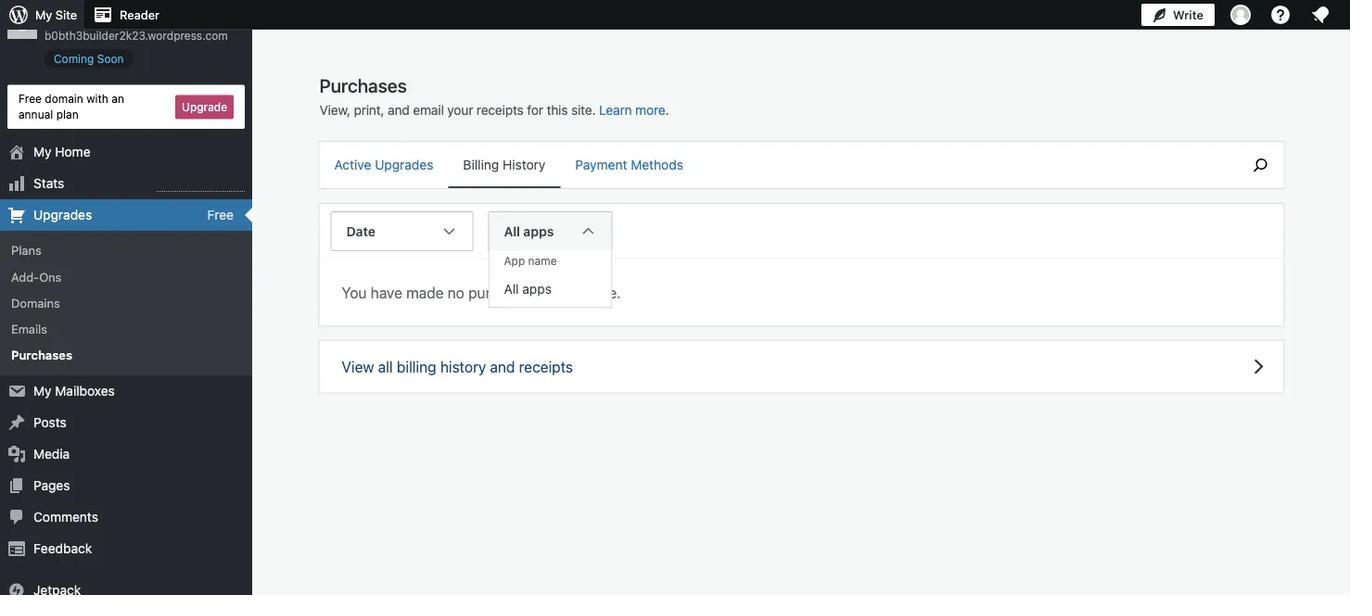 Task type: locate. For each thing, give the bounding box(es) containing it.
1 vertical spatial upgrades
[[33, 207, 92, 223]]

purchases down emails
[[11, 348, 72, 362]]

site
[[56, 8, 77, 22], [45, 10, 68, 25]]

upgrades right active
[[375, 157, 434, 173]]

apps down the name
[[523, 281, 552, 296]]

active
[[334, 157, 372, 173]]

0 vertical spatial upgrades
[[375, 157, 434, 173]]

1 all apps from the top
[[504, 224, 554, 239]]

my for my site
[[35, 8, 52, 22]]

0 vertical spatial for
[[527, 103, 543, 118]]

0 horizontal spatial free
[[19, 92, 42, 105]]

this
[[547, 103, 568, 118], [565, 284, 589, 302]]

purchases
[[320, 74, 407, 96], [11, 348, 72, 362]]

pages link
[[0, 470, 252, 502]]

free inside free domain with an annual plan
[[19, 92, 42, 105]]

apps inside list box
[[523, 281, 552, 296]]

receipts down all apps link
[[519, 358, 573, 376]]

1 vertical spatial all
[[504, 281, 519, 296]]

apps up the name
[[524, 224, 554, 239]]

None search field
[[1238, 142, 1284, 188]]

purchases
[[469, 284, 538, 302]]

menu containing active upgrades
[[320, 142, 1229, 188]]

feedback link
[[0, 534, 252, 565]]

your
[[447, 103, 473, 118]]

1 vertical spatial this
[[565, 284, 589, 302]]

stats link
[[0, 168, 252, 200]]

upgrades down stats
[[33, 207, 92, 223]]

all
[[378, 358, 393, 376]]

all down the app
[[504, 281, 519, 296]]

home
[[55, 144, 91, 160]]

annual plan
[[19, 108, 79, 121]]

an
[[112, 92, 124, 105]]

coming soon
[[54, 52, 124, 65]]

free
[[19, 92, 42, 105], [207, 207, 234, 223]]

b0bth3builder2k23.wordpress.com
[[45, 29, 228, 42]]

print,
[[354, 103, 385, 118]]

0 vertical spatial receipts
[[477, 103, 524, 118]]

write link
[[1142, 0, 1215, 30]]

all apps
[[504, 224, 554, 239], [504, 281, 552, 296]]

open search image
[[1238, 154, 1284, 176]]

and right 'history'
[[490, 358, 515, 376]]

add-
[[11, 270, 39, 284]]

1 vertical spatial free
[[207, 207, 234, 223]]

help image
[[1270, 4, 1292, 26]]

billing
[[463, 157, 499, 173]]

1 horizontal spatial purchases
[[320, 74, 407, 96]]

1 horizontal spatial and
[[490, 358, 515, 376]]

media link
[[0, 439, 252, 470]]

1 vertical spatial all apps
[[504, 281, 552, 296]]

view all billing history and receipts link
[[320, 341, 1284, 393]]

free up annual plan
[[19, 92, 42, 105]]

0 vertical spatial all
[[504, 224, 520, 239]]

receipts right your
[[477, 103, 524, 118]]

my up posts
[[33, 384, 52, 399]]

learn more
[[599, 103, 666, 118]]

media
[[33, 447, 70, 462]]

for up history
[[527, 103, 543, 118]]

coming
[[54, 52, 94, 65]]

my profile image
[[1231, 5, 1252, 25]]

0 vertical spatial my
[[35, 8, 52, 22]]

0 vertical spatial this
[[547, 103, 568, 118]]

app
[[504, 255, 525, 268]]

0 horizontal spatial and
[[388, 103, 410, 118]]

purchases for purchases
[[11, 348, 72, 362]]

purchases link
[[0, 342, 252, 368]]

1 vertical spatial purchases
[[11, 348, 72, 362]]

apps
[[524, 224, 554, 239], [523, 281, 552, 296]]

purchases for purchases view, print, and email your receipts for this site. learn more .
[[320, 74, 407, 96]]

menu
[[320, 142, 1229, 188]]

soon
[[97, 52, 124, 65]]

my site link
[[0, 0, 85, 30]]

stats
[[33, 176, 64, 191]]

0 vertical spatial site.
[[571, 103, 596, 118]]

domain
[[45, 92, 83, 105]]

purchases up print,
[[320, 74, 407, 96]]

1 vertical spatial and
[[490, 358, 515, 376]]

0 horizontal spatial purchases
[[11, 348, 72, 362]]

2 all from the top
[[504, 281, 519, 296]]

and inside view all billing history and receipts link
[[490, 358, 515, 376]]

reader
[[120, 8, 159, 22]]

site.
[[571, 103, 596, 118], [593, 284, 621, 302]]

have
[[371, 284, 403, 302]]

upgrade
[[182, 100, 227, 113]]

upgrades
[[375, 157, 434, 173], [33, 207, 92, 223]]

write
[[1174, 8, 1204, 22]]

1 horizontal spatial free
[[207, 207, 234, 223]]

0 vertical spatial free
[[19, 92, 42, 105]]

with
[[86, 92, 108, 105]]

free for free
[[207, 207, 234, 223]]

for down the name
[[542, 284, 561, 302]]

.
[[666, 103, 669, 118]]

0 vertical spatial and
[[388, 103, 410, 118]]

and right print,
[[388, 103, 410, 118]]

site title b0bth3builder2k23.wordpress.com
[[45, 10, 228, 42]]

free down highest hourly views 0 image
[[207, 207, 234, 223]]

purchases main content
[[320, 73, 1284, 596]]

receipts
[[477, 103, 524, 118], [519, 358, 573, 376]]

0 vertical spatial all apps
[[504, 224, 554, 239]]

posts
[[33, 415, 67, 431]]

my
[[35, 8, 52, 22], [33, 144, 52, 160], [33, 384, 52, 399]]

1 vertical spatial my
[[33, 144, 52, 160]]

app name
[[504, 255, 557, 268]]

no
[[448, 284, 465, 302]]

2 all apps from the top
[[504, 281, 552, 296]]

add-ons link
[[0, 264, 252, 290]]

purchases inside purchases view, print, and email your receipts for this site. learn more .
[[320, 74, 407, 96]]

date
[[347, 224, 376, 239]]

img image
[[7, 582, 26, 596]]

all apps up the app name
[[504, 224, 554, 239]]

highest hourly views 0 image
[[157, 180, 245, 192]]

2 vertical spatial my
[[33, 384, 52, 399]]

view all billing history and receipts
[[342, 358, 573, 376]]

manage your notifications image
[[1310, 4, 1332, 26]]

for inside purchases view, print, and email your receipts for this site. learn more .
[[527, 103, 543, 118]]

all
[[504, 224, 520, 239], [504, 281, 519, 296]]

1 vertical spatial for
[[542, 284, 561, 302]]

all apps down the app name
[[504, 281, 552, 296]]

learn more link
[[599, 103, 666, 118]]

and
[[388, 103, 410, 118], [490, 358, 515, 376]]

my for my mailboxes
[[33, 384, 52, 399]]

0 vertical spatial purchases
[[320, 74, 407, 96]]

history
[[440, 358, 486, 376]]

1 vertical spatial apps
[[523, 281, 552, 296]]

all up the app
[[504, 224, 520, 239]]

plans
[[11, 244, 42, 258]]

receipts inside purchases view, print, and email your receipts for this site. learn more .
[[477, 103, 524, 118]]

my left home
[[33, 144, 52, 160]]

comments link
[[0, 502, 252, 534]]

for
[[527, 103, 543, 118], [542, 284, 561, 302]]

site left the title
[[45, 10, 68, 25]]

my mailboxes
[[33, 384, 115, 399]]

emails link
[[0, 316, 252, 342]]

1 vertical spatial site.
[[593, 284, 621, 302]]

posts link
[[0, 407, 252, 439]]

my left the title
[[35, 8, 52, 22]]

1 horizontal spatial upgrades
[[375, 157, 434, 173]]



Task type: describe. For each thing, give the bounding box(es) containing it.
payment methods link
[[561, 142, 699, 186]]

pages
[[33, 478, 70, 494]]

active upgrades
[[334, 157, 434, 173]]

and inside purchases view, print, and email your receipts for this site. learn more .
[[388, 103, 410, 118]]

billing
[[397, 358, 437, 376]]

view
[[342, 358, 374, 376]]

history
[[503, 157, 546, 173]]

all apps list box
[[488, 250, 613, 308]]

0 horizontal spatial upgrades
[[33, 207, 92, 223]]

you
[[342, 284, 367, 302]]

feedback
[[33, 541, 92, 557]]

methods
[[631, 157, 684, 173]]

site. inside purchases view, print, and email your receipts for this site. learn more .
[[571, 103, 596, 118]]

reader link
[[85, 0, 167, 30]]

free for free domain with an annual plan
[[19, 92, 42, 105]]

view,
[[320, 103, 351, 118]]

domains link
[[0, 290, 252, 316]]

my site
[[35, 8, 77, 22]]

site inside the site title b0bth3builder2k23.wordpress.com
[[45, 10, 68, 25]]

my home link
[[0, 136, 252, 168]]

email
[[413, 103, 444, 118]]

1 all from the top
[[504, 224, 520, 239]]

payment methods
[[576, 157, 684, 173]]

menu inside purchases main content
[[320, 142, 1229, 188]]

comments
[[33, 510, 98, 525]]

ons
[[39, 270, 62, 284]]

add-ons
[[11, 270, 62, 284]]

domains
[[11, 296, 60, 310]]

date button
[[331, 212, 474, 596]]

emails
[[11, 322, 47, 336]]

upgrade button
[[175, 95, 234, 119]]

plans link
[[0, 238, 252, 264]]

billing history
[[463, 157, 546, 173]]

all apps link
[[489, 270, 612, 308]]

made
[[406, 284, 444, 302]]

this inside purchases view, print, and email your receipts for this site. learn more .
[[547, 103, 568, 118]]

my home
[[33, 144, 91, 160]]

title
[[71, 10, 97, 25]]

all inside list box
[[504, 281, 519, 296]]

purchases view, print, and email your receipts for this site. learn more .
[[320, 74, 669, 118]]

1 vertical spatial receipts
[[519, 358, 573, 376]]

my for my home
[[33, 144, 52, 160]]

you have made no purchases for this site.
[[342, 284, 621, 302]]

0 vertical spatial apps
[[524, 224, 554, 239]]

all apps inside all apps link
[[504, 281, 552, 296]]

mailboxes
[[55, 384, 115, 399]]

name
[[528, 255, 557, 268]]

site up coming at the left of page
[[56, 8, 77, 22]]

free domain with an annual plan
[[19, 92, 124, 121]]

my mailboxes link
[[0, 376, 252, 407]]

active upgrades link
[[320, 142, 448, 186]]

none search field inside purchases main content
[[1238, 142, 1284, 188]]

upgrades inside purchases main content
[[375, 157, 434, 173]]

payment
[[576, 157, 628, 173]]

billing history link
[[448, 142, 561, 186]]



Task type: vqa. For each thing, say whether or not it's contained in the screenshot.
Add-
yes



